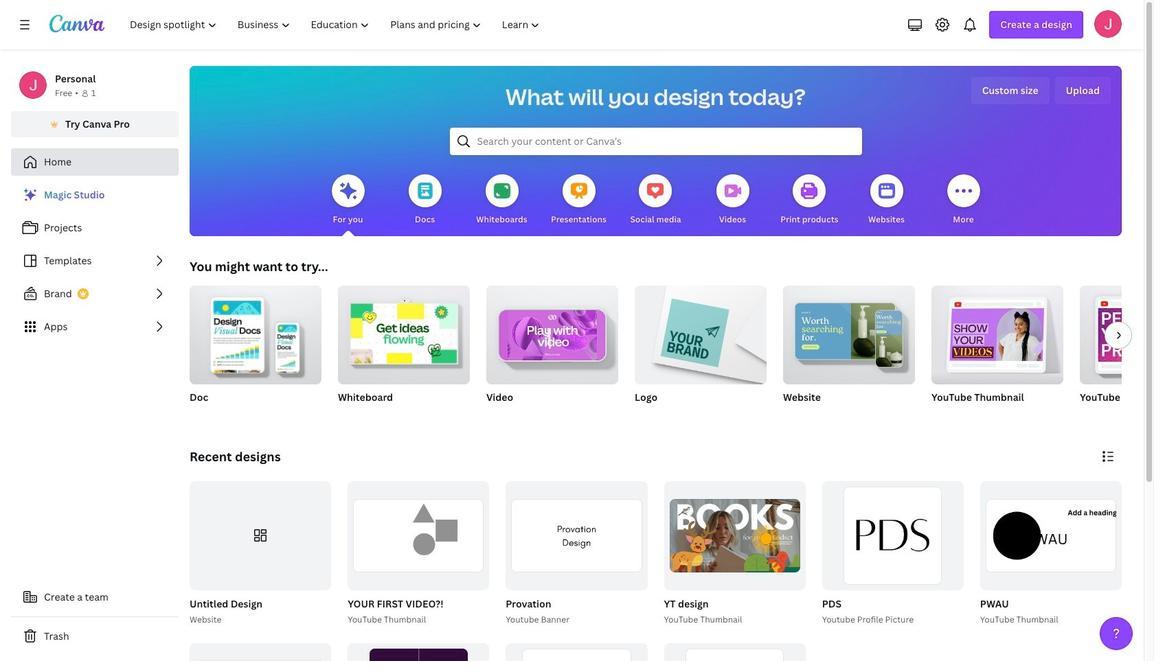 Task type: locate. For each thing, give the bounding box(es) containing it.
None search field
[[450, 128, 862, 155]]

Search search field
[[477, 129, 835, 155]]

group
[[487, 280, 619, 422], [487, 280, 619, 385], [635, 280, 767, 422], [635, 280, 767, 385], [784, 280, 916, 422], [784, 280, 916, 385], [932, 280, 1064, 422], [932, 280, 1064, 385], [190, 286, 322, 422], [338, 286, 470, 422], [1081, 286, 1155, 422], [1081, 286, 1155, 385], [187, 482, 331, 627], [190, 482, 331, 591], [345, 482, 490, 627], [348, 482, 490, 591], [503, 482, 648, 627], [506, 482, 648, 591], [662, 482, 806, 627], [664, 482, 806, 591], [820, 482, 964, 627], [823, 482, 964, 591], [978, 482, 1122, 627], [981, 482, 1122, 591], [348, 644, 490, 662], [506, 644, 648, 662], [664, 644, 806, 662]]

james peterson image
[[1095, 10, 1122, 38]]

list
[[11, 181, 179, 341]]



Task type: vqa. For each thing, say whether or not it's contained in the screenshot.
HIDE image
no



Task type: describe. For each thing, give the bounding box(es) containing it.
top level navigation element
[[121, 11, 552, 38]]



